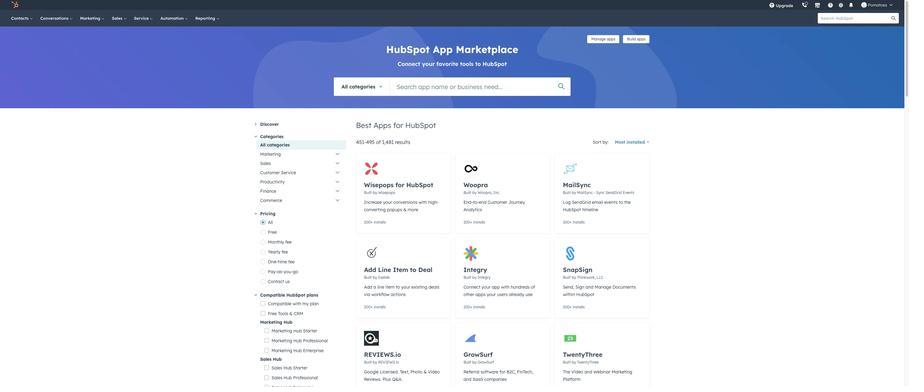 Task type: locate. For each thing, give the bounding box(es) containing it.
for inside referral software for b2c, fintech, and saas companies
[[500, 369, 506, 375]]

installs for mailsync
[[573, 220, 585, 225]]

free inside pricing group
[[268, 230, 277, 235]]

& right 'photo'
[[424, 369, 427, 375]]

yearly
[[268, 249, 281, 255]]

apps inside build apps link
[[637, 37, 646, 41]]

0 horizontal spatial customer
[[260, 170, 280, 176]]

free
[[268, 230, 277, 235], [268, 311, 277, 317]]

1 vertical spatial categories
[[267, 142, 290, 148]]

1 vertical spatial starter
[[293, 365, 308, 371]]

0 vertical spatial sales link
[[108, 10, 130, 27]]

compatible up tools
[[268, 301, 292, 307]]

built inside mailsync built by mailsync - sync sendgrid events
[[564, 190, 571, 195]]

users
[[498, 292, 508, 297]]

with left the high-
[[419, 200, 428, 205]]

built inside reviews.io built by reviews.io
[[364, 360, 372, 365]]

of right 495
[[376, 139, 381, 145]]

sort by:
[[593, 139, 609, 145]]

conversations
[[40, 16, 70, 21]]

the
[[564, 369, 571, 375]]

search image
[[892, 16, 897, 20]]

by inside integry built by integry
[[473, 275, 477, 280]]

0 horizontal spatial all
[[260, 142, 266, 148]]

twentythree up 'the video and webinar marketing platform'
[[578, 360, 599, 365]]

tyler black image
[[862, 2, 868, 8]]

apps right other on the bottom of page
[[476, 292, 486, 297]]

snapsign
[[564, 266, 593, 274]]

0 vertical spatial customer
[[260, 170, 280, 176]]

notifications image
[[849, 3, 855, 8]]

caret image inside compatible hubspot plans dropdown button
[[255, 294, 257, 296]]

built for twentythree
[[564, 360, 571, 365]]

1 vertical spatial all
[[260, 142, 266, 148]]

increase
[[364, 200, 382, 205]]

fintech,
[[518, 369, 534, 375]]

1 horizontal spatial service
[[281, 170, 296, 176]]

0 vertical spatial fee
[[286, 239, 292, 245]]

built left exelab
[[364, 275, 372, 280]]

0 vertical spatial connect
[[398, 60, 421, 68]]

hubspot inside "wisepops for hubspot built by wisepops"
[[407, 181, 434, 189]]

1 horizontal spatial with
[[419, 200, 428, 205]]

1 vertical spatial marketing link
[[257, 150, 347, 159]]

sales for sales hub
[[260, 357, 272, 362]]

professional
[[303, 338, 328, 344], [293, 375, 318, 381]]

1 horizontal spatial apps
[[607, 37, 616, 41]]

video
[[428, 369, 440, 375], [572, 369, 584, 375]]

add for line
[[364, 266, 377, 274]]

fee right monthly in the bottom of the page
[[286, 239, 292, 245]]

of inside connect your app with hundreds of other apps your users already use
[[531, 285, 536, 290]]

saas
[[473, 377, 484, 382]]

marketing
[[80, 16, 102, 21], [260, 152, 281, 157], [260, 320, 283, 325], [272, 328, 292, 334], [272, 338, 292, 344], [272, 348, 292, 354], [612, 369, 633, 375]]

item
[[386, 285, 395, 290]]

time
[[278, 259, 287, 265]]

software
[[481, 369, 499, 375]]

Search app name or business need... search field
[[391, 77, 571, 96]]

1 vertical spatial sendgrid
[[572, 200, 591, 205]]

manage apps link
[[588, 35, 620, 43]]

2 vertical spatial with
[[293, 301, 302, 307]]

by up google
[[373, 360, 378, 365]]

installs for woopra,
[[474, 220, 486, 225]]

+ down converting
[[371, 220, 373, 225]]

1 vertical spatial connect
[[464, 285, 481, 290]]

starter up marketing hub professional on the bottom left
[[303, 328, 318, 334]]

200 for woopra
[[464, 220, 471, 225]]

0 horizontal spatial &
[[290, 311, 293, 317]]

for right apps
[[394, 121, 404, 130]]

referral software for b2c, fintech, and saas companies
[[464, 369, 534, 382]]

woopra
[[464, 181, 488, 189]]

1 vertical spatial service
[[281, 170, 296, 176]]

1 vertical spatial wisepops
[[379, 190, 396, 195]]

+ down log
[[570, 220, 572, 225]]

2 vertical spatial all
[[268, 220, 273, 225]]

& down conversions
[[404, 207, 407, 213]]

1 vertical spatial and
[[585, 369, 593, 375]]

2 vertical spatial for
[[500, 369, 506, 375]]

& inside the increase your conversions with high- converting popups & more
[[404, 207, 407, 213]]

existing
[[412, 285, 428, 290]]

1 vertical spatial integry
[[478, 275, 491, 280]]

compatible down contact
[[260, 293, 285, 298]]

marketing hub enterprise
[[272, 348, 324, 354]]

and down referral
[[464, 377, 472, 382]]

0 vertical spatial and
[[586, 285, 594, 290]]

pricing button
[[254, 210, 347, 218]]

add inside add a line item to your existing deals via workflow actions
[[364, 285, 373, 290]]

your
[[422, 60, 435, 68], [383, 200, 393, 205], [402, 285, 411, 290], [482, 285, 491, 290], [487, 292, 496, 297]]

sendgrid up timeline
[[572, 200, 591, 205]]

built up "the"
[[564, 360, 571, 365]]

1 horizontal spatial connect
[[464, 285, 481, 290]]

hub up sales hub starter on the left bottom of page
[[273, 357, 282, 362]]

built up other on the bottom of page
[[464, 275, 472, 280]]

all categories link
[[257, 140, 347, 150]]

by up referral
[[473, 360, 477, 365]]

customer
[[260, 170, 280, 176], [488, 200, 508, 205]]

200 + installs for woopra,
[[464, 220, 486, 225]]

built inside twentythree built by twentythree
[[564, 360, 571, 365]]

sendgrid
[[606, 190, 622, 195], [572, 200, 591, 205]]

sign
[[576, 285, 585, 290]]

1 horizontal spatial &
[[404, 207, 407, 213]]

200 down via
[[364, 305, 371, 309]]

by up increase
[[373, 190, 378, 195]]

+ down other on the bottom of page
[[471, 305, 473, 309]]

200 + installs down timeline
[[564, 220, 585, 225]]

apps right build
[[637, 37, 646, 41]]

video right 'photo'
[[428, 369, 440, 375]]

installs down analytics at the right bottom of page
[[474, 220, 486, 225]]

your up popups
[[383, 200, 393, 205]]

+ for built
[[371, 220, 373, 225]]

compatible hubspot plans button
[[254, 292, 347, 299]]

your for increase your conversions with high- converting popups & more
[[383, 200, 393, 205]]

and right the sign
[[586, 285, 594, 290]]

favorite
[[437, 60, 459, 68]]

professional down sales hub starter on the left bottom of page
[[293, 375, 318, 381]]

hub up marketing hub enterprise
[[294, 338, 302, 344]]

apps for manage apps
[[607, 37, 616, 41]]

finance
[[260, 189, 276, 194]]

built up google
[[364, 360, 372, 365]]

to inside log sendgrid email events to the hubspot timeline
[[619, 200, 624, 205]]

1 vertical spatial &
[[290, 311, 293, 317]]

sales for sales hub starter
[[272, 365, 283, 371]]

0 vertical spatial starter
[[303, 328, 318, 334]]

2 horizontal spatial apps
[[637, 37, 646, 41]]

within
[[564, 292, 576, 297]]

starter
[[303, 328, 318, 334], [293, 365, 308, 371]]

pricing
[[260, 211, 276, 217]]

to left the the
[[619, 200, 624, 205]]

apps inside connect your app with hundreds of other apps your users already use
[[476, 292, 486, 297]]

video up platform
[[572, 369, 584, 375]]

hubspot image
[[11, 1, 19, 9]]

sendgrid inside log sendgrid email events to the hubspot timeline
[[572, 200, 591, 205]]

1 vertical spatial professional
[[293, 375, 318, 381]]

installs down timeline
[[573, 220, 585, 225]]

0 horizontal spatial all categories
[[260, 142, 290, 148]]

marketplaces button
[[812, 0, 825, 10]]

1 free from the top
[[268, 230, 277, 235]]

growsurf
[[464, 351, 493, 359], [478, 360, 494, 365]]

0 vertical spatial sendgrid
[[606, 190, 622, 195]]

growsurf up referral
[[464, 351, 493, 359]]

hub up "sales hub professional" at the left of page
[[284, 365, 292, 371]]

via
[[364, 292, 371, 297]]

fee for monthly fee
[[286, 239, 292, 245]]

installs
[[374, 220, 386, 225], [474, 220, 486, 225], [573, 220, 585, 225], [374, 305, 386, 309], [474, 305, 486, 309], [573, 305, 585, 309]]

hub down marketing hub professional on the bottom left
[[294, 348, 302, 354]]

built inside growsurf built by growsurf
[[464, 360, 472, 365]]

0 horizontal spatial service
[[134, 16, 150, 21]]

manage
[[592, 37, 606, 41], [595, 285, 612, 290]]

customer service
[[260, 170, 296, 176]]

installs down converting
[[374, 220, 386, 225]]

one-
[[268, 259, 278, 265]]

caret image inside pricing dropdown button
[[255, 213, 257, 215]]

menu
[[766, 0, 898, 10]]

200 + installs for mailsync
[[564, 220, 585, 225]]

by inside mailsync built by mailsync - sync sendgrid events
[[572, 190, 577, 195]]

installs down workflow
[[374, 305, 386, 309]]

of up use at the bottom
[[531, 285, 536, 290]]

service link
[[130, 10, 157, 27]]

by down the 'snapsign' on the right
[[572, 275, 577, 280]]

0 horizontal spatial connect
[[398, 60, 421, 68]]

add left line
[[364, 266, 377, 274]]

add line item to deal built by exelab
[[364, 266, 433, 280]]

fee for yearly fee
[[282, 249, 288, 255]]

one-time fee
[[268, 259, 295, 265]]

with for integry
[[502, 285, 510, 290]]

0 vertical spatial &
[[404, 207, 407, 213]]

and left the webinar in the bottom of the page
[[585, 369, 593, 375]]

1 vertical spatial reviews.io
[[379, 360, 399, 365]]

built for mailsync
[[564, 190, 571, 195]]

contacts
[[11, 16, 30, 21]]

to up "actions"
[[396, 285, 400, 290]]

compatible inside compatible hubspot plans dropdown button
[[260, 293, 285, 298]]

to inside add a line item to your existing deals via workflow actions
[[396, 285, 400, 290]]

settings image
[[839, 3, 844, 8]]

for up conversions
[[396, 181, 405, 189]]

log sendgrid email events to the hubspot timeline
[[564, 200, 631, 213]]

for inside "wisepops for hubspot built by wisepops"
[[396, 181, 405, 189]]

200 for integry
[[464, 305, 471, 309]]

1 vertical spatial compatible
[[268, 301, 292, 307]]

by for snapsign
[[572, 275, 577, 280]]

compatible for compatible with my plan
[[268, 301, 292, 307]]

built up referral
[[464, 360, 472, 365]]

1 vertical spatial of
[[531, 285, 536, 290]]

0 vertical spatial with
[[419, 200, 428, 205]]

built for reviews.io
[[364, 360, 372, 365]]

by up other on the bottom of page
[[473, 275, 477, 280]]

0 horizontal spatial sales link
[[108, 10, 130, 27]]

to for hubspot
[[476, 60, 481, 68]]

installs down other on the bottom of page
[[474, 305, 486, 309]]

add for a
[[364, 285, 373, 290]]

service up the productivity link
[[281, 170, 296, 176]]

growsurf up software
[[478, 360, 494, 365]]

0 horizontal spatial marketing link
[[76, 10, 108, 27]]

2 horizontal spatial &
[[424, 369, 427, 375]]

2 vertical spatial caret image
[[255, 294, 257, 296]]

1 horizontal spatial sales link
[[257, 159, 347, 168]]

to right tools
[[476, 60, 481, 68]]

your for connect your app with hundreds of other apps your users already use
[[482, 285, 491, 290]]

200 down log
[[564, 220, 570, 225]]

with left my
[[293, 301, 302, 307]]

mailsync up log
[[564, 181, 591, 189]]

professional for marketing hub professional
[[303, 338, 328, 344]]

1 video from the left
[[428, 369, 440, 375]]

to left deal
[[410, 266, 417, 274]]

1 vertical spatial caret image
[[255, 213, 257, 215]]

fee right time
[[288, 259, 295, 265]]

200
[[364, 220, 371, 225], [464, 220, 471, 225], [564, 220, 570, 225], [364, 305, 371, 309], [464, 305, 471, 309], [564, 305, 570, 309]]

installs for built
[[374, 220, 386, 225]]

built up log
[[564, 190, 571, 195]]

contact
[[268, 279, 284, 285]]

0 horizontal spatial apps
[[476, 292, 486, 297]]

for for best
[[394, 121, 404, 130]]

1 vertical spatial manage
[[595, 285, 612, 290]]

by left exelab
[[373, 275, 378, 280]]

0 vertical spatial free
[[268, 230, 277, 235]]

apps inside manage apps link
[[607, 37, 616, 41]]

starter up "sales hub professional" at the left of page
[[293, 365, 308, 371]]

productivity link
[[257, 177, 347, 187]]

1 vertical spatial twentythree
[[578, 360, 599, 365]]

200 down analytics at the right bottom of page
[[464, 220, 471, 225]]

to
[[476, 60, 481, 68], [619, 200, 624, 205], [410, 266, 417, 274], [396, 285, 400, 290]]

hub for sales hub
[[273, 357, 282, 362]]

built inside "snapsign built by thinkwork, llc"
[[564, 275, 571, 280]]

licensed.
[[380, 369, 399, 375]]

by up platform
[[572, 360, 577, 365]]

caret image
[[255, 123, 257, 126], [255, 213, 257, 215], [255, 294, 257, 296]]

add inside add line item to deal built by exelab
[[364, 266, 377, 274]]

app
[[433, 43, 453, 56]]

installs down within
[[573, 305, 585, 309]]

all categories inside 'popup button'
[[342, 83, 376, 90]]

by inside reviews.io built by reviews.io
[[373, 360, 378, 365]]

with for wisepops for hubspot
[[419, 200, 428, 205]]

by for growsurf
[[473, 360, 477, 365]]

hub for marketing hub enterprise
[[294, 348, 302, 354]]

connect for connect your favorite tools to hubspot
[[398, 60, 421, 68]]

by left -
[[572, 190, 577, 195]]

1 horizontal spatial all
[[268, 220, 273, 225]]

1 vertical spatial fee
[[282, 249, 288, 255]]

add left the a
[[364, 285, 373, 290]]

by for integry
[[473, 275, 477, 280]]

200 down other on the bottom of page
[[464, 305, 471, 309]]

2 vertical spatial &
[[424, 369, 427, 375]]

referral
[[464, 369, 480, 375]]

1 add from the top
[[364, 266, 377, 274]]

with inside the increase your conversions with high- converting popups & more
[[419, 200, 428, 205]]

& left crm
[[290, 311, 293, 317]]

1 vertical spatial with
[[502, 285, 510, 290]]

1 vertical spatial add
[[364, 285, 373, 290]]

by inside "snapsign built by thinkwork, llc"
[[572, 275, 577, 280]]

send,
[[564, 285, 575, 290]]

built inside "wisepops for hubspot built by wisepops"
[[364, 190, 372, 195]]

built inside integry built by integry
[[464, 275, 472, 280]]

+ down within
[[570, 305, 572, 309]]

0 vertical spatial professional
[[303, 338, 328, 344]]

1 horizontal spatial of
[[531, 285, 536, 290]]

customer down inc.
[[488, 200, 508, 205]]

by
[[373, 190, 378, 195], [473, 190, 477, 195], [572, 190, 577, 195], [373, 275, 378, 280], [473, 275, 477, 280], [572, 275, 577, 280], [373, 360, 378, 365], [473, 360, 477, 365], [572, 360, 577, 365]]

caret image inside discover "dropdown button"
[[255, 123, 257, 126]]

0 horizontal spatial sendgrid
[[572, 200, 591, 205]]

200 + installs for integry
[[464, 305, 486, 309]]

built up end-
[[464, 190, 472, 195]]

1 vertical spatial for
[[396, 181, 405, 189]]

2 horizontal spatial all
[[342, 83, 348, 90]]

0 vertical spatial caret image
[[255, 123, 257, 126]]

hub down free tools & crm
[[284, 320, 293, 325]]

hub for sales hub starter
[[284, 365, 292, 371]]

service left automation
[[134, 16, 150, 21]]

customer up productivity
[[260, 170, 280, 176]]

upgrade image
[[770, 3, 775, 8]]

0 vertical spatial growsurf
[[464, 351, 493, 359]]

200 down converting
[[364, 220, 371, 225]]

best
[[356, 121, 372, 130]]

to for your
[[396, 285, 400, 290]]

your inside add a line item to your existing deals via workflow actions
[[402, 285, 411, 290]]

1 horizontal spatial categories
[[350, 83, 376, 90]]

menu item
[[798, 0, 800, 10]]

free up marketing hub
[[268, 311, 277, 317]]

by inside add line item to deal built by exelab
[[373, 275, 378, 280]]

installs for thinkwork,
[[573, 305, 585, 309]]

200 for mailsync
[[564, 220, 570, 225]]

1 vertical spatial customer
[[488, 200, 508, 205]]

contacts link
[[7, 10, 37, 27]]

& inside compatible hubspot plans group
[[290, 311, 293, 317]]

by inside woopra built by woopra, inc.
[[473, 190, 477, 195]]

manage apps
[[592, 37, 616, 41]]

0 horizontal spatial of
[[376, 139, 381, 145]]

and inside 'the video and webinar marketing platform'
[[585, 369, 593, 375]]

your left app
[[482, 285, 491, 290]]

200 + installs for to
[[364, 305, 386, 309]]

by for twentythree
[[572, 360, 577, 365]]

built up send,
[[564, 275, 571, 280]]

twentythree
[[564, 351, 603, 359], [578, 360, 599, 365]]

free up monthly in the bottom of the page
[[268, 230, 277, 235]]

build
[[628, 37, 636, 41]]

app
[[492, 285, 500, 290]]

text,
[[400, 369, 410, 375]]

connect inside connect your app with hundreds of other apps your users already use
[[464, 285, 481, 290]]

your inside the increase your conversions with high- converting popups & more
[[383, 200, 393, 205]]

fee
[[286, 239, 292, 245], [282, 249, 288, 255], [288, 259, 295, 265]]

to inside add line item to deal built by exelab
[[410, 266, 417, 274]]

1 horizontal spatial customer
[[488, 200, 508, 205]]

sendgrid up the events
[[606, 190, 622, 195]]

200 + installs down within
[[564, 305, 585, 309]]

add
[[364, 266, 377, 274], [364, 285, 373, 290]]

fee up time
[[282, 249, 288, 255]]

by inside twentythree built by twentythree
[[572, 360, 577, 365]]

+ down analytics at the right bottom of page
[[471, 220, 473, 225]]

0 vertical spatial all
[[342, 83, 348, 90]]

200 down within
[[564, 305, 570, 309]]

help image
[[829, 3, 834, 8]]

for left b2c,
[[500, 369, 506, 375]]

plus
[[383, 377, 391, 382]]

200 for snapsign
[[564, 305, 570, 309]]

1 horizontal spatial video
[[572, 369, 584, 375]]

hub up marketing hub professional on the bottom left
[[294, 328, 302, 334]]

mailsync built by mailsync - sync sendgrid events
[[564, 181, 635, 195]]

video inside the google licensed. text, photo & video reviews. plus q&a.
[[428, 369, 440, 375]]

and inside "send, sign and manage documents within hubspot"
[[586, 285, 594, 290]]

free inside compatible hubspot plans group
[[268, 311, 277, 317]]

1 horizontal spatial sendgrid
[[606, 190, 622, 195]]

service
[[134, 16, 150, 21], [281, 170, 296, 176]]

0 vertical spatial categories
[[350, 83, 376, 90]]

twentythree up "the"
[[564, 351, 603, 359]]

2 video from the left
[[572, 369, 584, 375]]

built for woopra
[[464, 190, 472, 195]]

2 add from the top
[[364, 285, 373, 290]]

to for the
[[619, 200, 624, 205]]

twentythree built by twentythree
[[564, 351, 603, 365]]

200 for wisepops
[[364, 220, 371, 225]]

200 + installs down other on the bottom of page
[[464, 305, 486, 309]]

1 vertical spatial free
[[268, 311, 277, 317]]

your left favorite in the top of the page
[[422, 60, 435, 68]]

0 vertical spatial all categories
[[342, 83, 376, 90]]

hub for marketing hub
[[284, 320, 293, 325]]

professional up enterprise on the bottom left of page
[[303, 338, 328, 344]]

2 horizontal spatial with
[[502, 285, 510, 290]]

for for referral
[[500, 369, 506, 375]]

with inside connect your app with hundreds of other apps your users already use
[[502, 285, 510, 290]]

0 vertical spatial add
[[364, 266, 377, 274]]

sales hub
[[260, 357, 282, 362]]

0 vertical spatial twentythree
[[564, 351, 603, 359]]

categories inside all categories link
[[267, 142, 290, 148]]

hubspot
[[387, 43, 430, 56], [483, 60, 507, 68], [406, 121, 437, 130], [407, 181, 434, 189], [564, 207, 582, 213], [577, 292, 595, 297], [287, 293, 306, 298]]

+ down workflow
[[371, 305, 373, 309]]

with up users
[[502, 285, 510, 290]]

hub down sales hub starter on the left bottom of page
[[284, 375, 292, 381]]

platform
[[564, 377, 581, 382]]

by inside "wisepops for hubspot built by wisepops"
[[373, 190, 378, 195]]

200 + installs down workflow
[[364, 305, 386, 309]]

1 horizontal spatial all categories
[[342, 83, 376, 90]]

apps left build
[[607, 37, 616, 41]]

hubspot app marketplace
[[387, 43, 519, 56]]

0 vertical spatial reviews.io
[[364, 351, 402, 359]]

built up increase
[[364, 190, 372, 195]]

integry up connect your app with hundreds of other apps your users already use in the bottom of the page
[[478, 275, 491, 280]]

0 vertical spatial compatible
[[260, 293, 285, 298]]

+ for to
[[371, 305, 373, 309]]

200 + installs down converting
[[364, 220, 386, 225]]

deals
[[429, 285, 440, 290]]

+ for woopra,
[[471, 220, 473, 225]]

0 horizontal spatial categories
[[267, 142, 290, 148]]

events
[[605, 200, 618, 205]]

built inside woopra built by woopra, inc.
[[464, 190, 472, 195]]

by inside growsurf built by growsurf
[[473, 360, 477, 365]]

0 vertical spatial for
[[394, 121, 404, 130]]

installs for to
[[374, 305, 386, 309]]

0 horizontal spatial video
[[428, 369, 440, 375]]

2 vertical spatial and
[[464, 377, 472, 382]]

2 free from the top
[[268, 311, 277, 317]]

and for snapsign
[[586, 285, 594, 290]]

customer inside end-to-end customer journey analytics
[[488, 200, 508, 205]]

mailsync left -
[[578, 190, 593, 195]]



Task type: vqa. For each thing, say whether or not it's contained in the screenshot.
"apps" within the Connect your app with hundreds of other apps your users already use
yes



Task type: describe. For each thing, give the bounding box(es) containing it.
sales hub professional
[[272, 375, 318, 381]]

marketplace
[[456, 43, 519, 56]]

tools
[[461, 60, 474, 68]]

& inside the google licensed. text, photo & video reviews. plus q&a.
[[424, 369, 427, 375]]

journey
[[509, 200, 526, 205]]

0 vertical spatial mailsync
[[564, 181, 591, 189]]

200 + installs for built
[[364, 220, 386, 225]]

log
[[564, 200, 571, 205]]

pricing group
[[260, 218, 347, 287]]

you-
[[284, 269, 293, 275]]

0 vertical spatial integry
[[464, 266, 488, 274]]

connect for connect your app with hundreds of other apps your users already use
[[464, 285, 481, 290]]

1 vertical spatial mailsync
[[578, 190, 593, 195]]

help button
[[826, 0, 837, 10]]

-
[[594, 190, 596, 195]]

free for free
[[268, 230, 277, 235]]

built inside add line item to deal built by exelab
[[364, 275, 372, 280]]

compatible for compatible hubspot plans
[[260, 293, 285, 298]]

plan
[[310, 301, 319, 307]]

495
[[366, 139, 375, 145]]

0 vertical spatial wisepops
[[364, 181, 394, 189]]

1 vertical spatial growsurf
[[478, 360, 494, 365]]

0 vertical spatial marketing link
[[76, 10, 108, 27]]

converting
[[364, 207, 386, 213]]

the
[[625, 200, 631, 205]]

end
[[479, 200, 487, 205]]

hubspot inside dropdown button
[[287, 293, 306, 298]]

my
[[303, 301, 309, 307]]

plans
[[307, 293, 319, 298]]

llc
[[597, 275, 604, 280]]

pay-as-you-go
[[268, 269, 298, 275]]

deal
[[419, 266, 433, 274]]

build apps link
[[624, 35, 650, 43]]

wisepops for hubspot built by wisepops
[[364, 181, 434, 195]]

documents
[[613, 285, 636, 290]]

settings link
[[838, 2, 846, 8]]

hub for marketing hub starter
[[294, 328, 302, 334]]

as-
[[278, 269, 284, 275]]

compatible hubspot plans group
[[260, 309, 347, 387]]

0 vertical spatial service
[[134, 16, 150, 21]]

compatible with my plan
[[268, 301, 319, 307]]

451-
[[356, 139, 366, 145]]

contact us
[[268, 279, 290, 285]]

menu containing pomatoes
[[766, 0, 898, 10]]

sendgrid inside mailsync built by mailsync - sync sendgrid events
[[606, 190, 622, 195]]

reporting link
[[192, 10, 223, 27]]

installed
[[627, 139, 646, 145]]

sales for sales hub professional
[[272, 375, 283, 381]]

reviews.
[[364, 377, 382, 382]]

monthly fee
[[268, 239, 292, 245]]

increase your conversions with high- converting popups & more
[[364, 200, 439, 213]]

caret image for pricing
[[255, 213, 257, 215]]

your down app
[[487, 292, 496, 297]]

b2c,
[[507, 369, 516, 375]]

add a line item to your existing deals via workflow actions
[[364, 285, 440, 297]]

sales hub starter
[[272, 365, 308, 371]]

1 horizontal spatial marketing link
[[257, 150, 347, 159]]

caret image
[[255, 136, 257, 137]]

sort
[[593, 139, 602, 145]]

end-to-end customer journey analytics
[[464, 200, 526, 213]]

manage inside "send, sign and manage documents within hubspot"
[[595, 285, 612, 290]]

thinkwork,
[[578, 275, 596, 280]]

0 vertical spatial manage
[[592, 37, 606, 41]]

reviews.io inside reviews.io built by reviews.io
[[379, 360, 399, 365]]

calling icon button
[[800, 1, 811, 9]]

timeline
[[583, 207, 599, 213]]

your for connect your favorite tools to hubspot
[[422, 60, 435, 68]]

companies
[[485, 377, 507, 382]]

tools
[[278, 311, 288, 317]]

discover
[[260, 122, 279, 127]]

pay-
[[268, 269, 278, 275]]

video inside 'the video and webinar marketing platform'
[[572, 369, 584, 375]]

commerce link
[[257, 196, 347, 205]]

+ for thinkwork,
[[570, 305, 572, 309]]

marketing hub starter
[[272, 328, 318, 334]]

the video and webinar marketing platform
[[564, 369, 633, 382]]

+ for mailsync
[[570, 220, 572, 225]]

200 for add
[[364, 305, 371, 309]]

by for woopra
[[473, 190, 477, 195]]

starter for sales hub starter
[[293, 365, 308, 371]]

commerce
[[260, 198, 282, 203]]

all inside pricing group
[[268, 220, 273, 225]]

and inside referral software for b2c, fintech, and saas companies
[[464, 377, 472, 382]]

other
[[464, 292, 475, 297]]

calling icon image
[[803, 2, 808, 8]]

monthly
[[268, 239, 284, 245]]

0 vertical spatial of
[[376, 139, 381, 145]]

google licensed. text, photo & video reviews. plus q&a.
[[364, 369, 440, 382]]

pomatoes button
[[858, 0, 897, 10]]

twentythree inside twentythree built by twentythree
[[578, 360, 599, 365]]

events
[[623, 190, 635, 195]]

most installed button
[[612, 136, 650, 148]]

hubspot inside "send, sign and manage documents within hubspot"
[[577, 292, 595, 297]]

free for free tools & crm
[[268, 311, 277, 317]]

upgrade
[[777, 3, 794, 8]]

built for snapsign
[[564, 275, 571, 280]]

hub for sales hub professional
[[284, 375, 292, 381]]

enterprise
[[303, 348, 324, 354]]

and for twentythree
[[585, 369, 593, 375]]

Search HubSpot search field
[[819, 13, 894, 23]]

snapsign built by thinkwork, llc
[[564, 266, 604, 280]]

go
[[293, 269, 298, 275]]

0 horizontal spatial with
[[293, 301, 302, 307]]

professional for sales hub professional
[[293, 375, 318, 381]]

item
[[393, 266, 409, 274]]

google
[[364, 369, 379, 375]]

starter for marketing hub starter
[[303, 328, 318, 334]]

email
[[593, 200, 604, 205]]

marketing inside 'the video and webinar marketing platform'
[[612, 369, 633, 375]]

search button
[[889, 13, 900, 23]]

us
[[286, 279, 290, 285]]

inc.
[[494, 190, 500, 195]]

results
[[396, 139, 411, 145]]

end-
[[464, 200, 473, 205]]

2 vertical spatial fee
[[288, 259, 295, 265]]

1 vertical spatial all categories
[[260, 142, 290, 148]]

woopra,
[[478, 190, 493, 195]]

categories
[[260, 134, 284, 139]]

+ for integry
[[471, 305, 473, 309]]

finance link
[[257, 187, 347, 196]]

marketplaces image
[[816, 3, 821, 8]]

caret image for compatible hubspot plans
[[255, 294, 257, 296]]

integry built by integry
[[464, 266, 491, 280]]

most
[[616, 139, 626, 145]]

hub for marketing hub professional
[[294, 338, 302, 344]]

by for reviews.io
[[373, 360, 378, 365]]

best apps for hubspot
[[356, 121, 437, 130]]

built for integry
[[464, 275, 472, 280]]

200 + installs for thinkwork,
[[564, 305, 585, 309]]

categories inside the all categories 'popup button'
[[350, 83, 376, 90]]

caret image for discover
[[255, 123, 257, 126]]

yearly fee
[[268, 249, 288, 255]]

apps for build apps
[[637, 37, 646, 41]]

451-495 of 1,481 results
[[356, 139, 411, 145]]

all inside 'popup button'
[[342, 83, 348, 90]]

built for growsurf
[[464, 360, 472, 365]]

discover button
[[255, 121, 347, 128]]

line
[[378, 285, 385, 290]]

conversions
[[394, 200, 418, 205]]

by for mailsync
[[572, 190, 577, 195]]

installs for integry
[[474, 305, 486, 309]]

hubspot inside log sendgrid email events to the hubspot timeline
[[564, 207, 582, 213]]

1 vertical spatial sales link
[[257, 159, 347, 168]]



